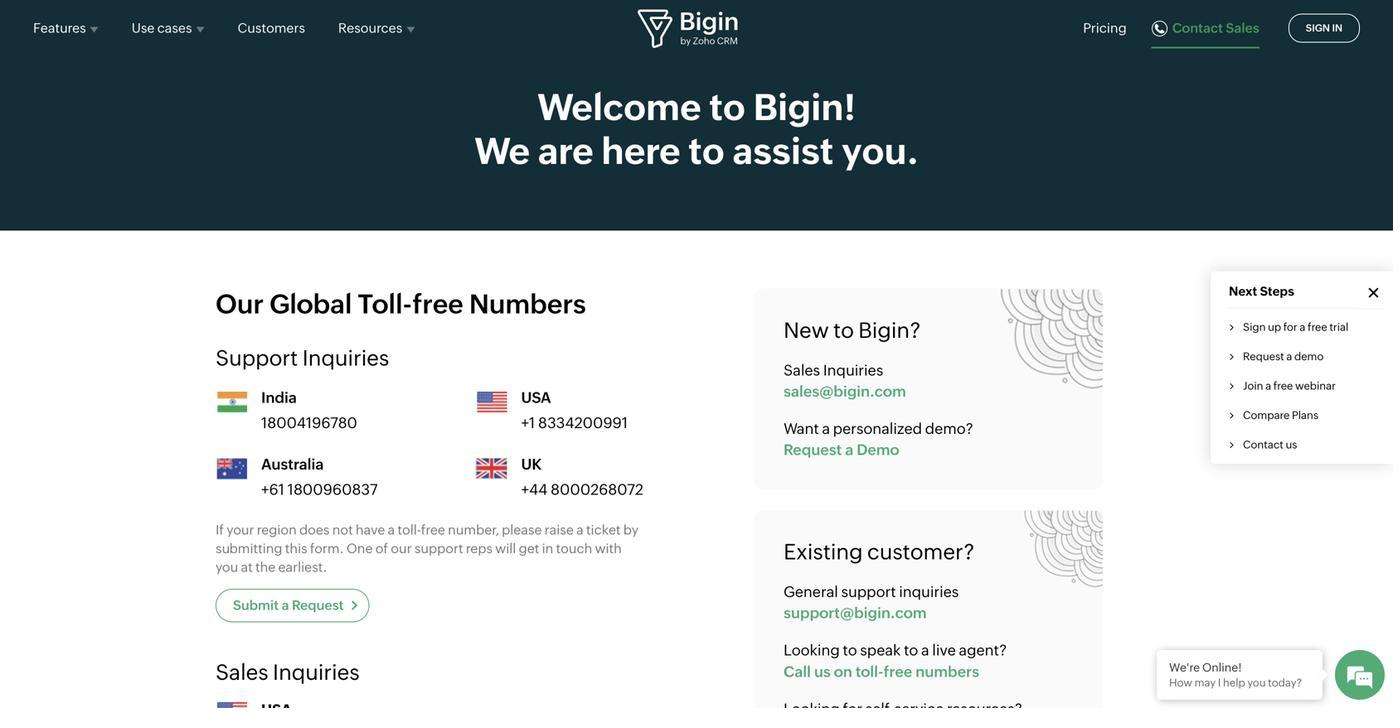 Task type: describe. For each thing, give the bounding box(es) containing it.
i
[[1218, 677, 1221, 690]]

uk
[[521, 457, 542, 474]]

to right "here" on the left of the page
[[688, 130, 725, 172]]

customers link
[[238, 6, 305, 51]]

this
[[285, 541, 307, 557]]

free inside if your region does not have a toll-free number, please raise a ticket by submitting this form. one of our support reps will get in touch with you at the earliest.
[[421, 523, 445, 538]]

looking
[[784, 643, 840, 660]]

support
[[216, 346, 298, 371]]

sales for sales inquiries sales@bigin.com
[[784, 362, 820, 379]]

region
[[257, 523, 297, 538]]

support inquiries
[[216, 346, 389, 371]]

today?
[[1268, 677, 1302, 690]]

in
[[1332, 22, 1343, 34]]

join a free webinar
[[1243, 380, 1336, 393]]

form.
[[310, 541, 344, 557]]

india
[[261, 390, 297, 407]]

customers
[[238, 20, 305, 36]]

numbers
[[916, 664, 979, 681]]

pricing link
[[1083, 18, 1127, 38]]

use cases
[[132, 20, 192, 36]]

join a free webinar link
[[1243, 380, 1336, 393]]

earliest.
[[278, 560, 327, 575]]

request a demo link
[[784, 442, 899, 460]]

sign up for a free trial link
[[1243, 321, 1349, 334]]

uk +44 8000268072
[[521, 457, 643, 499]]

8000268072
[[551, 482, 643, 499]]

next steps
[[1229, 284, 1294, 299]]

inquiries for support inquiries
[[302, 346, 389, 371]]

inquiries for sales inquiries sales@bigin.com
[[823, 362, 883, 379]]

have
[[356, 523, 385, 538]]

up
[[1268, 321, 1281, 334]]

1800960837
[[287, 482, 378, 499]]

does
[[299, 523, 330, 538]]

we
[[474, 130, 530, 172]]

support@bigin.com link
[[784, 605, 927, 623]]

sales@bigin.com
[[784, 384, 906, 400]]

contact sales
[[1172, 20, 1259, 36]]

here
[[601, 130, 680, 172]]

plans
[[1292, 410, 1318, 422]]

2 vertical spatial request
[[292, 598, 344, 614]]

personalized
[[833, 421, 922, 438]]

inquiries
[[899, 584, 959, 601]]

demo
[[857, 442, 899, 459]]

will
[[495, 541, 516, 557]]

demo
[[1294, 351, 1324, 363]]

our
[[216, 289, 264, 320]]

ticket
[[586, 523, 621, 538]]

contact for contact us
[[1243, 439, 1284, 452]]

a inside looking to speak to a live agent? call us on toll-free numbers
[[921, 643, 929, 660]]

submit a request
[[233, 598, 344, 614]]

number,
[[448, 523, 499, 538]]

by
[[623, 523, 639, 538]]

online!
[[1202, 662, 1242, 675]]

we're online! how may i help you today?
[[1169, 662, 1302, 690]]

+1
[[521, 415, 535, 432]]

australia +61 1800960837
[[261, 457, 378, 499]]

contact sales link
[[1152, 20, 1259, 36]]

sign
[[1306, 22, 1330, 34]]

we're
[[1169, 662, 1200, 675]]

toll-
[[358, 289, 412, 320]]

contact for contact sales
[[1172, 20, 1223, 36]]

bigin?
[[858, 318, 921, 343]]

webinar
[[1295, 380, 1336, 393]]

18004196780
[[261, 415, 357, 432]]

+61 1800960837 link
[[261, 480, 430, 501]]

sign in
[[1306, 22, 1343, 34]]

speak
[[860, 643, 901, 660]]

agent?
[[959, 643, 1007, 660]]

you inside if your region does not have a toll-free number, please raise a ticket by submitting this form. one of our support reps will get in touch with you at the earliest.
[[216, 560, 238, 575]]

want a personalized demo? request a demo
[[784, 421, 974, 459]]

0 vertical spatial sales
[[1226, 20, 1259, 36]]

of
[[375, 541, 388, 557]]

request a demo
[[1243, 351, 1324, 363]]

to for welcome
[[709, 86, 745, 128]]

general
[[784, 584, 838, 601]]

2 horizontal spatial request
[[1243, 351, 1284, 363]]

trial
[[1329, 321, 1349, 334]]

submit
[[233, 598, 279, 614]]

please
[[502, 523, 542, 538]]

pricing
[[1083, 20, 1127, 36]]

us inside looking to speak to a live agent? call us on toll-free numbers
[[814, 664, 831, 681]]

reps
[[466, 541, 493, 557]]

may
[[1195, 677, 1216, 690]]



Task type: locate. For each thing, give the bounding box(es) containing it.
0 vertical spatial toll-
[[398, 523, 421, 538]]

customer?
[[867, 540, 975, 565]]

new to bigin?
[[784, 318, 921, 343]]

0 vertical spatial us
[[1286, 439, 1297, 452]]

0 vertical spatial request
[[1243, 351, 1284, 363]]

general support inquiries support@bigin.com
[[784, 584, 959, 622]]

to for new
[[833, 318, 854, 343]]

request down sign
[[1243, 351, 1284, 363]]

sales inquiries sales@bigin.com
[[784, 362, 906, 400]]

to right new
[[833, 318, 854, 343]]

sign in link
[[1288, 14, 1360, 43]]

request down earliest.
[[292, 598, 344, 614]]

toll- inside if your region does not have a toll-free number, please raise a ticket by submitting this form. one of our support reps will get in touch with you at the earliest.
[[398, 523, 421, 538]]

free inside looking to speak to a live agent? call us on toll-free numbers
[[884, 664, 912, 681]]

usa
[[521, 390, 551, 407]]

existing
[[784, 540, 863, 565]]

to up the assist
[[709, 86, 745, 128]]

request inside want a personalized demo? request a demo
[[784, 442, 842, 459]]

support@bigin.com
[[784, 605, 927, 622]]

+44
[[521, 482, 548, 499]]

contact us link
[[1243, 439, 1297, 452]]

1 horizontal spatial contact
[[1243, 439, 1284, 452]]

1 vertical spatial sales
[[784, 362, 820, 379]]

us down compare plans link
[[1286, 439, 1297, 452]]

the
[[255, 560, 276, 575]]

submitting
[[216, 541, 282, 557]]

want
[[784, 421, 819, 438]]

toll-
[[398, 523, 421, 538], [856, 664, 884, 681]]

0 vertical spatial you
[[216, 560, 238, 575]]

8334200991
[[538, 415, 628, 432]]

18004196780 link
[[261, 413, 430, 434]]

1 vertical spatial request
[[784, 442, 842, 459]]

your
[[227, 523, 254, 538]]

support inside general support inquiries support@bigin.com
[[841, 584, 896, 601]]

raise
[[545, 523, 574, 538]]

to right speak
[[904, 643, 918, 660]]

you.
[[842, 130, 919, 172]]

welcome to bigin! we are here to assist you.
[[474, 86, 919, 172]]

1 vertical spatial toll-
[[856, 664, 884, 681]]

existing customer?
[[784, 540, 975, 565]]

get
[[519, 541, 539, 557]]

use
[[132, 20, 155, 36]]

if your region does not have a toll-free number, please raise a ticket by submitting this form. one of our support reps will get in touch with you at the earliest.
[[216, 523, 639, 575]]

1 vertical spatial us
[[814, 664, 831, 681]]

inquiries down submit a request link
[[273, 661, 360, 685]]

2 vertical spatial sales
[[216, 661, 268, 685]]

request down want
[[784, 442, 842, 459]]

inquiries up 'sales@bigin.com'
[[823, 362, 883, 379]]

request
[[1243, 351, 1284, 363], [784, 442, 842, 459], [292, 598, 344, 614]]

our global toll-free numbers
[[216, 289, 586, 320]]

inquiries up the india 18004196780
[[302, 346, 389, 371]]

+61
[[261, 482, 284, 499]]

in
[[542, 541, 553, 557]]

sales left sign
[[1226, 20, 1259, 36]]

to
[[709, 86, 745, 128], [688, 130, 725, 172], [833, 318, 854, 343], [843, 643, 857, 660], [904, 643, 918, 660]]

1 horizontal spatial you
[[1247, 677, 1266, 690]]

you right help
[[1247, 677, 1266, 690]]

1 horizontal spatial request
[[784, 442, 842, 459]]

+1 8334200991 link
[[521, 413, 688, 434]]

for
[[1283, 321, 1298, 334]]

0 horizontal spatial us
[[814, 664, 831, 681]]

contact
[[1172, 20, 1223, 36], [1243, 439, 1284, 452]]

cases
[[157, 20, 192, 36]]

0 horizontal spatial request
[[292, 598, 344, 614]]

compare
[[1243, 410, 1290, 422]]

1 horizontal spatial support
[[841, 584, 896, 601]]

if
[[216, 523, 224, 538]]

request a demo link
[[1243, 351, 1324, 363]]

welcome
[[537, 86, 701, 128]]

contact us
[[1243, 439, 1297, 452]]

at
[[241, 560, 253, 575]]

india 18004196780
[[261, 390, 357, 432]]

2 horizontal spatial sales
[[1226, 20, 1259, 36]]

australia
[[261, 457, 324, 474]]

on
[[834, 664, 852, 681]]

support right our
[[414, 541, 463, 557]]

sales for sales inquiries
[[216, 661, 268, 685]]

you inside "we're online! how may i help you today?"
[[1247, 677, 1266, 690]]

support
[[414, 541, 463, 557], [841, 584, 896, 601]]

with
[[595, 541, 622, 557]]

demo?
[[925, 421, 974, 438]]

toll- inside looking to speak to a live agent? call us on toll-free numbers
[[856, 664, 884, 681]]

support up support@bigin.com
[[841, 584, 896, 601]]

resources
[[338, 20, 402, 36]]

you
[[216, 560, 238, 575], [1247, 677, 1266, 690]]

support inside if your region does not have a toll-free number, please raise a ticket by submitting this form. one of our support reps will get in touch with you at the earliest.
[[414, 541, 463, 557]]

0 horizontal spatial you
[[216, 560, 238, 575]]

us
[[1286, 439, 1297, 452], [814, 664, 831, 681]]

0 vertical spatial contact
[[1172, 20, 1223, 36]]

1 vertical spatial contact
[[1243, 439, 1284, 452]]

0 horizontal spatial support
[[414, 541, 463, 557]]

next
[[1229, 284, 1257, 299]]

0 vertical spatial support
[[414, 541, 463, 557]]

1 horizontal spatial us
[[1286, 439, 1297, 452]]

compare plans
[[1243, 410, 1318, 422]]

free
[[412, 289, 463, 320], [1308, 321, 1327, 334], [1273, 380, 1293, 393], [421, 523, 445, 538], [884, 664, 912, 681]]

you left the at
[[216, 560, 238, 575]]

how
[[1169, 677, 1192, 690]]

to for looking
[[843, 643, 857, 660]]

are
[[538, 130, 593, 172]]

submit a request link
[[216, 590, 369, 623]]

sales inquiries
[[216, 661, 360, 685]]

inquiries for sales inquiries
[[273, 661, 360, 685]]

toll- down speak
[[856, 664, 884, 681]]

1 vertical spatial you
[[1247, 677, 1266, 690]]

help
[[1223, 677, 1245, 690]]

new
[[784, 318, 829, 343]]

looking to speak to a live agent? call us on toll-free numbers
[[784, 643, 1007, 681]]

1 vertical spatial support
[[841, 584, 896, 601]]

toll- up our
[[398, 523, 421, 538]]

1 horizontal spatial sales
[[784, 362, 820, 379]]

inquiries inside 'sales inquiries sales@bigin.com'
[[823, 362, 883, 379]]

one
[[346, 541, 373, 557]]

1 horizontal spatial toll-
[[856, 664, 884, 681]]

sales down submit
[[216, 661, 268, 685]]

0 horizontal spatial sales
[[216, 661, 268, 685]]

our
[[391, 541, 412, 557]]

usa +1 8334200991
[[521, 390, 628, 432]]

0 horizontal spatial toll-
[[398, 523, 421, 538]]

us left the on
[[814, 664, 831, 681]]

features
[[33, 20, 86, 36]]

compare plans link
[[1243, 410, 1318, 422]]

0 horizontal spatial contact
[[1172, 20, 1223, 36]]

join
[[1243, 380, 1263, 393]]

sales down new
[[784, 362, 820, 379]]

global
[[270, 289, 352, 320]]

sales inside 'sales inquiries sales@bigin.com'
[[784, 362, 820, 379]]

to up the on
[[843, 643, 857, 660]]



Task type: vqa. For each thing, say whether or not it's contained in the screenshot.
the topmost and
no



